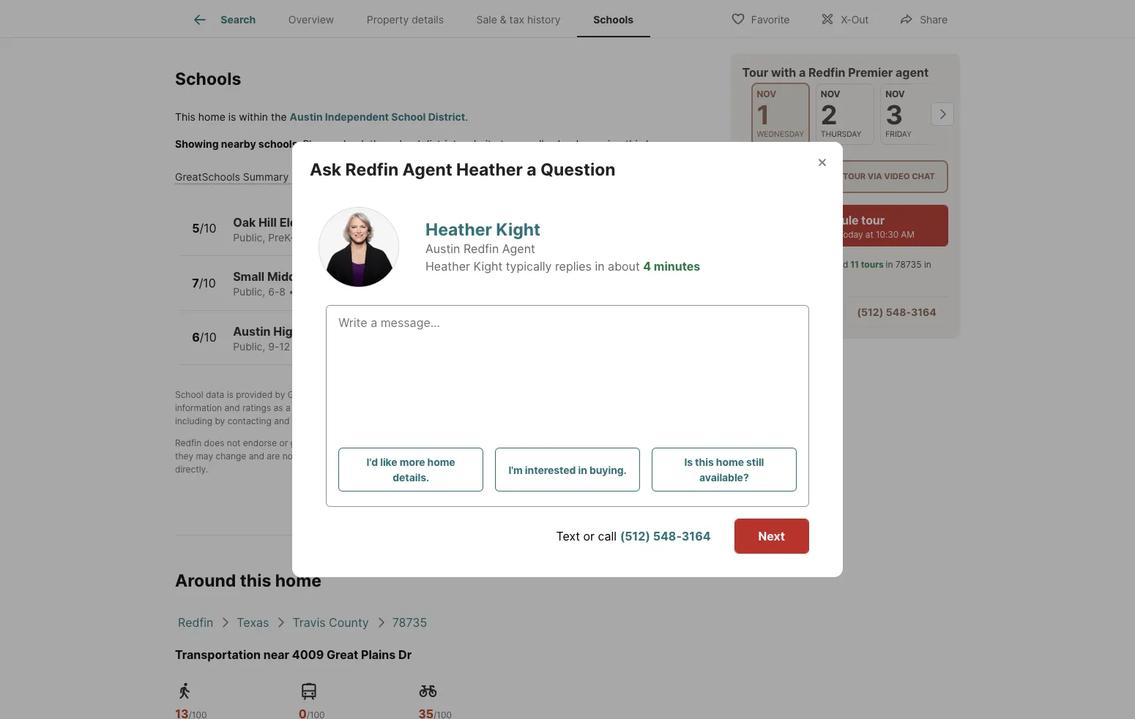 Task type: vqa. For each thing, say whether or not it's contained in the screenshot.
will
no



Task type: locate. For each thing, give the bounding box(es) containing it.
, a nonprofit organization. redfin recommends buyers and renters use greatschools information and ratings as a
[[175, 390, 691, 414]]

1 nov from the left
[[757, 88, 777, 99]]

available?
[[699, 472, 749, 484]]

agent down showing nearby schools. please check the school district website to see all schools serving this home.
[[402, 160, 452, 180]]

own
[[411, 403, 428, 414]]

1 vertical spatial district
[[649, 451, 678, 462]]

2 their from the left
[[541, 403, 560, 414]]

heather
[[456, 160, 523, 180], [425, 219, 492, 240], [425, 260, 470, 274]]

as right ratings
[[274, 403, 283, 414]]

the down step,
[[324, 416, 338, 427]]

a right with
[[799, 64, 806, 79]]

2 horizontal spatial greatschools
[[636, 390, 691, 401]]

the inside first step, and conduct their own investigation to determine their desired schools or school districts, including by contacting and visiting the schools themselves.
[[324, 416, 338, 427]]

nov down with
[[757, 88, 777, 99]]

tour
[[743, 64, 769, 79], [843, 171, 866, 181]]

2 horizontal spatial austin
[[425, 242, 460, 257]]

0 vertical spatial or
[[630, 403, 639, 414]]

redfin inside the "heather kight austin redfin agent heather kight typically replies in about 4 minutes"
[[464, 242, 499, 257]]

1 vertical spatial public,
[[233, 286, 265, 298]]

9-
[[268, 340, 279, 353]]

1 horizontal spatial be
[[582, 438, 593, 449]]

this inside is this home still available?
[[695, 456, 714, 469]]

/10 down 7 /10
[[200, 331, 217, 345]]

endorse
[[243, 438, 277, 449]]

contact
[[569, 451, 601, 462]]

1 horizontal spatial or
[[583, 529, 595, 544]]

and up the contacting
[[224, 403, 240, 414]]

0 horizontal spatial schools
[[340, 416, 372, 427]]

• left 1.4mi
[[370, 286, 376, 298]]

to
[[500, 137, 510, 150], [486, 403, 494, 414], [572, 438, 580, 449], [349, 451, 357, 462]]

2 vertical spatial schools
[[340, 416, 372, 427]]

greatschools up districts,
[[636, 390, 691, 401]]

1 horizontal spatial tour
[[843, 171, 866, 181]]

1 vertical spatial be
[[359, 451, 370, 462]]

1 vertical spatial (512)
[[620, 529, 650, 544]]

ask left question
[[757, 306, 776, 318]]

0 vertical spatial public,
[[233, 231, 265, 244]]

1 vertical spatial 3164
[[682, 529, 711, 544]]

school down reference
[[620, 451, 647, 462]]

a down all
[[527, 160, 537, 180]]

serves right 12
[[302, 340, 335, 353]]

nov inside the nov 3 friday
[[886, 88, 905, 99]]

0 vertical spatial /10
[[200, 221, 216, 236]]

serves inside austin high school public, 9-12 • serves this home • 4.3mi
[[302, 340, 335, 353]]

0 vertical spatial ask
[[310, 160, 341, 180]]

1 vertical spatial (512) 548-3164 link
[[620, 529, 711, 544]]

(512) 548-3164 link right call
[[620, 529, 711, 544]]

public, for small
[[233, 286, 265, 298]]

0 horizontal spatial ask
[[310, 160, 341, 180]]

option
[[743, 160, 833, 193]]

out
[[851, 13, 869, 25]]

0 horizontal spatial 3164
[[682, 529, 711, 544]]

heather down ask redfin agent heather a question
[[425, 219, 492, 240]]

0 horizontal spatial nov
[[757, 88, 777, 99]]

0 horizontal spatial tour
[[743, 64, 769, 79]]

or down use
[[630, 403, 639, 414]]

1 vertical spatial by
[[215, 416, 225, 427]]

/10 for 5
[[200, 221, 216, 236]]

nov down tour with a redfin premier agent
[[821, 88, 841, 99]]

1 horizontal spatial schools
[[593, 13, 634, 26]]

nov for 2
[[821, 88, 841, 99]]

12
[[279, 340, 290, 353]]

sale
[[476, 13, 497, 26]]

led
[[836, 259, 849, 270]]

1 horizontal spatial not
[[282, 451, 296, 462]]

1 horizontal spatial 548-
[[886, 306, 911, 318]]

their
[[389, 403, 408, 414], [541, 403, 560, 414]]

the right "within"
[[271, 110, 287, 123]]

0 horizontal spatial (512) 548-3164 link
[[620, 529, 711, 544]]

0 vertical spatial as
[[274, 403, 283, 414]]

None button
[[751, 82, 810, 145], [816, 83, 875, 145], [881, 83, 940, 145], [751, 82, 810, 145], [816, 83, 875, 145], [881, 83, 940, 145]]

first step, and conduct their own investigation to determine their desired schools or school districts, including by contacting and visiting the schools themselves.
[[175, 403, 707, 427]]

contacting
[[228, 416, 272, 427]]

use
[[618, 390, 633, 401]]

kight up typically
[[496, 219, 540, 240]]

kight
[[496, 219, 540, 240], [473, 260, 503, 274]]

school up nearby
[[309, 270, 348, 284]]

school up showing nearby schools. please check the school district website to see all schools serving this home.
[[391, 110, 426, 123]]

share
[[920, 13, 948, 25]]

1 horizontal spatial are
[[517, 438, 530, 449]]

public, inside small middle school public, 6-8 • nearby school • 1.4mi
[[233, 286, 265, 298]]

3 public, from the top
[[233, 340, 265, 353]]

i'd like more home details. button
[[338, 448, 483, 492]]

this right the is at the bottom right of page
[[695, 456, 714, 469]]

first
[[293, 403, 309, 414]]

this up small middle school public, 6-8 • nearby school • 1.4mi
[[349, 231, 366, 244]]

0 vertical spatial serves
[[312, 231, 346, 244]]

text or call (512) 548-3164
[[556, 529, 711, 544]]

home left the 4.3mi
[[359, 340, 386, 353]]

agent inside ask redfin agent heather a question element
[[402, 160, 452, 180]]

0 vertical spatial next
[[776, 229, 795, 240]]

1 vertical spatial 78735
[[392, 616, 427, 630]]

0 vertical spatial by
[[275, 390, 285, 401]]

their up themselves.
[[389, 403, 408, 414]]

accurate.
[[373, 451, 411, 462]]

to up contact on the bottom right of the page
[[572, 438, 580, 449]]

0 horizontal spatial as
[[274, 403, 283, 414]]

austin up 9-
[[233, 324, 271, 339]]

0 horizontal spatial be
[[359, 451, 370, 462]]

property details tab
[[350, 2, 460, 37]]

0 horizontal spatial are
[[267, 451, 280, 462]]

1 horizontal spatial agent
[[502, 242, 535, 257]]

verify
[[426, 451, 450, 462]]

home inside is this home still available?
[[716, 456, 744, 469]]

transportation
[[175, 648, 261, 663]]

not
[[227, 438, 241, 449], [282, 451, 296, 462]]

78735 up dr
[[392, 616, 427, 630]]

or right endorse
[[279, 438, 288, 449]]

1 vertical spatial agent
[[502, 242, 535, 257]]

1 vertical spatial or
[[279, 438, 288, 449]]

548- down in the last 30 days
[[886, 306, 911, 318]]

information
[[175, 403, 222, 414]]

nov
[[757, 88, 777, 99], [821, 88, 841, 99], [886, 88, 905, 99]]

0 vertical spatial tour
[[743, 64, 769, 79]]

school inside oak hill elementary school public, prek-5 • serves this home • 1.8mi
[[348, 215, 387, 230]]

or inside first step, and conduct their own investigation to determine their desired schools or school districts, including by contacting and visiting the schools themselves.
[[630, 403, 639, 414]]

tab list containing search
[[175, 0, 662, 37]]

/10
[[200, 221, 216, 236], [199, 276, 216, 291], [200, 331, 217, 345]]

district down district
[[423, 137, 457, 150]]

1 horizontal spatial 5
[[295, 231, 301, 244]]

1 public, from the top
[[233, 231, 265, 244]]

to down recommends
[[486, 403, 494, 414]]

county
[[329, 616, 369, 630]]

1 vertical spatial is
[[227, 390, 233, 401]]

0 vertical spatial is
[[228, 110, 236, 123]]

2 public, from the top
[[233, 286, 265, 298]]

schools down renters on the right
[[596, 403, 628, 414]]

details.
[[393, 472, 429, 484]]

2 vertical spatial austin
[[233, 324, 271, 339]]

are up enrollment
[[517, 438, 530, 449]]

is for within
[[228, 110, 236, 123]]

4
[[643, 260, 651, 274]]

1 horizontal spatial 78735
[[896, 259, 922, 270]]

schools right all
[[547, 137, 584, 150]]

0 vertical spatial (512)
[[857, 306, 884, 318]]

their down buyers
[[541, 403, 560, 414]]

redfin down 'heather kight' link
[[464, 242, 499, 257]]

0 vertical spatial be
[[582, 438, 593, 449]]

heather down 1.8mi
[[425, 260, 470, 274]]

overview
[[288, 13, 334, 26]]

be
[[582, 438, 593, 449], [359, 451, 370, 462]]

school right nearby
[[335, 286, 367, 298]]

6
[[192, 331, 200, 345]]

heather down website
[[456, 160, 523, 180]]

at
[[866, 229, 874, 240]]

by right provided
[[275, 390, 285, 401]]

x-out
[[841, 13, 869, 25]]

serves inside oak hill elementary school public, prek-5 • serves this home • 1.8mi
[[312, 231, 346, 244]]

the left last
[[776, 272, 790, 283]]

austin up "please"
[[290, 110, 323, 123]]

near
[[263, 648, 289, 663]]

1
[[757, 98, 770, 130]]

1 vertical spatial schools
[[596, 403, 628, 414]]

nov 3 friday
[[886, 88, 912, 138]]

conduct
[[353, 403, 387, 414]]

a left reference
[[630, 438, 635, 449]]

showing nearby schools. please check the school district website to see all schools serving this home.
[[175, 137, 676, 150]]

be up contact on the bottom right of the page
[[582, 438, 593, 449]]

i'm interested in buying. button
[[495, 448, 640, 492]]

1 horizontal spatial nov
[[821, 88, 841, 99]]

district inside guaranteed to be accurate. to verify school enrollment eligibility, contact the school district directly.
[[649, 451, 678, 462]]

78735 down am
[[896, 259, 922, 270]]

1 horizontal spatial ask
[[757, 306, 776, 318]]

home inside austin high school public, 9-12 • serves this home • 4.3mi
[[359, 340, 386, 353]]

kight down 'heather kight' link
[[473, 260, 503, 274]]

nov down agent
[[886, 88, 905, 99]]

0 horizontal spatial their
[[389, 403, 408, 414]]

1 vertical spatial as
[[618, 438, 628, 449]]

home left 1.8mi
[[369, 231, 396, 244]]

greatschools down showing
[[175, 170, 240, 183]]

0 vertical spatial are
[[517, 438, 530, 449]]

not down redfin does not endorse or guarantee this information.
[[282, 451, 296, 462]]

1 vertical spatial 548-
[[653, 529, 682, 544]]

1 vertical spatial not
[[282, 451, 296, 462]]

public, left 9-
[[233, 340, 265, 353]]

1 vertical spatial tour
[[843, 171, 866, 181]]

district down reference
[[649, 451, 678, 462]]

schedule
[[806, 213, 859, 227]]

nov for 1
[[757, 88, 777, 99]]

0 horizontal spatial not
[[227, 438, 241, 449]]

ratings
[[242, 403, 271, 414]]

x-
[[841, 13, 851, 25]]

2 horizontal spatial schools
[[596, 403, 628, 414]]

0 vertical spatial schools
[[547, 137, 584, 150]]

redfin up investigation
[[452, 390, 479, 401]]

public, down oak
[[233, 231, 265, 244]]

chat
[[912, 171, 935, 181]]

by inside first step, and conduct their own investigation to determine their desired schools or school districts, including by contacting and visiting the schools themselves.
[[215, 416, 225, 427]]

2 nov from the left
[[821, 88, 841, 99]]

0 vertical spatial agent
[[402, 160, 452, 180]]

to inside school service boundaries are intended to be used as a reference only; they may change and are not
[[572, 438, 580, 449]]

and inside school service boundaries are intended to be used as a reference only; they may change and are not
[[249, 451, 264, 462]]

4.3mi
[[397, 340, 424, 353]]

0 horizontal spatial district
[[423, 137, 457, 150]]

greatschools inside the , a nonprofit organization. redfin recommends buyers and renters use greatschools information and ratings as a
[[636, 390, 691, 401]]

0 horizontal spatial 548-
[[653, 529, 682, 544]]

this up guaranteed
[[335, 438, 350, 449]]

heather inside ask redfin agent heather a question element
[[456, 160, 523, 180]]

not inside school service boundaries are intended to be used as a reference only; they may change and are not
[[282, 451, 296, 462]]

is left "within"
[[228, 110, 236, 123]]

school up information
[[175, 390, 203, 401]]

change
[[216, 451, 246, 462]]

the inside guaranteed to be accurate. to verify school enrollment eligibility, contact the school district directly.
[[603, 451, 617, 462]]

schools up "this"
[[175, 69, 241, 89]]

2 vertical spatial heather
[[425, 260, 470, 274]]

next
[[776, 229, 795, 240], [758, 529, 785, 544]]

0 vertical spatial district
[[423, 137, 457, 150]]

1 vertical spatial schools
[[175, 69, 241, 89]]

serves down elementary
[[312, 231, 346, 244]]

0 vertical spatial austin
[[290, 110, 323, 123]]

1 vertical spatial austin
[[425, 242, 460, 257]]

public, for austin
[[233, 340, 265, 353]]

1 vertical spatial /10
[[199, 276, 216, 291]]

this inside oak hill elementary school public, prek-5 • serves this home • 1.8mi
[[349, 231, 366, 244]]

be inside guaranteed to be accurate. to verify school enrollment eligibility, contact the school district directly.
[[359, 451, 370, 462]]

and down endorse
[[249, 451, 264, 462]]

school left districts,
[[641, 403, 669, 414]]

/10 left small
[[199, 276, 216, 291]]

(512) inside "ask redfin agent heather a question" "dialog"
[[620, 529, 650, 544]]

2 vertical spatial or
[[583, 529, 595, 544]]

nov inside nov 1 wednesday
[[757, 88, 777, 99]]

not up change
[[227, 438, 241, 449]]

0 vertical spatial schools
[[593, 13, 634, 26]]

school inside small middle school public, 6-8 • nearby school • 1.4mi
[[335, 286, 367, 298]]

this left home. in the top right of the page
[[625, 137, 643, 150]]

2 vertical spatial public,
[[233, 340, 265, 353]]

the inside in the last 30 days
[[776, 272, 790, 283]]

78735 link
[[392, 616, 427, 630]]

school down service
[[452, 451, 479, 462]]

3164
[[911, 306, 937, 318], [682, 529, 711, 544]]

school up 'to'
[[405, 438, 433, 449]]

call
[[598, 529, 617, 544]]

(512) 548-3164 link down 'tours'
[[857, 306, 937, 318]]

a left question
[[778, 306, 784, 318]]

2 vertical spatial /10
[[200, 331, 217, 345]]

the
[[271, 110, 287, 123], [370, 137, 386, 150], [776, 272, 790, 283], [324, 416, 338, 427], [603, 451, 617, 462]]

heather kight austin redfin agent heather kight typically replies in about 4 minutes
[[425, 219, 700, 274]]

great
[[327, 648, 358, 663]]

/10 left oak
[[200, 221, 216, 236]]

and up desired
[[568, 390, 584, 401]]

thursday
[[821, 129, 862, 138]]

redfin
[[809, 64, 846, 79], [345, 160, 399, 180], [464, 242, 499, 257], [776, 259, 803, 270], [452, 390, 479, 401], [175, 438, 202, 449], [178, 616, 213, 630]]

5
[[192, 221, 200, 236], [295, 231, 301, 244]]

school right elementary
[[348, 215, 387, 230]]

548- inside "ask redfin agent heather a question" "dialog"
[[653, 529, 682, 544]]

tour inside list box
[[843, 171, 866, 181]]

1 horizontal spatial as
[[618, 438, 628, 449]]

property details
[[367, 13, 444, 26]]

agent inside the "heather kight austin redfin agent heather kight typically replies in about 4 minutes"
[[502, 242, 535, 257]]

themselves.
[[374, 416, 424, 427]]

3 nov from the left
[[886, 88, 905, 99]]

public, inside austin high school public, 9-12 • serves this home • 4.3mi
[[233, 340, 265, 353]]

only;
[[680, 438, 700, 449]]

school inside school service boundaries are intended to be used as a reference only; they may change and are not
[[405, 438, 433, 449]]

0 vertical spatial 78735
[[896, 259, 922, 270]]

tour left with
[[743, 64, 769, 79]]

home down service
[[427, 456, 455, 469]]

30
[[810, 272, 821, 283]]

austin down 'heather kight' link
[[425, 242, 460, 257]]

0 vertical spatial kight
[[496, 219, 540, 240]]

0 vertical spatial heather
[[456, 160, 523, 180]]

tour for tour via video chat
[[843, 171, 866, 181]]

nov inside nov 2 thursday
[[821, 88, 841, 99]]

0 horizontal spatial agent
[[402, 160, 452, 180]]

are down endorse
[[267, 451, 280, 462]]

0 vertical spatial 3164
[[911, 306, 937, 318]]

Write a message... text field
[[338, 314, 797, 402]]

austin inside the "heather kight austin redfin agent heather kight typically replies in about 4 minutes"
[[425, 242, 460, 257]]

provided
[[236, 390, 273, 401]]

is right data
[[227, 390, 233, 401]]

ask inside "dialog"
[[310, 160, 341, 180]]

showing
[[175, 137, 219, 150]]

1 vertical spatial ask
[[757, 306, 776, 318]]

/10 for 7
[[199, 276, 216, 291]]

to left i'd
[[349, 451, 357, 462]]

or left call
[[583, 529, 595, 544]]

1 vertical spatial serves
[[302, 340, 335, 353]]

ask redfin agent heather a question element
[[310, 142, 633, 181]]

548-
[[886, 306, 911, 318], [653, 529, 682, 544]]

1 vertical spatial next
[[758, 529, 785, 544]]

2 horizontal spatial nov
[[886, 88, 905, 99]]

about
[[608, 260, 640, 274]]

1 horizontal spatial (512) 548-3164 link
[[857, 306, 937, 318]]

heather kight link
[[425, 219, 540, 240]]

school
[[388, 137, 420, 150], [335, 286, 367, 298], [641, 403, 669, 414], [452, 451, 479, 462], [620, 451, 647, 462]]

5 down elementary
[[295, 231, 301, 244]]

1 vertical spatial are
[[267, 451, 280, 462]]

0 horizontal spatial by
[[215, 416, 225, 427]]

tab list
[[175, 0, 662, 37]]

5 inside oak hill elementary school public, prek-5 • serves this home • 1.8mi
[[295, 231, 301, 244]]

2 horizontal spatial or
[[630, 403, 639, 414]]

tour
[[862, 213, 885, 227]]

agent up typically
[[502, 242, 535, 257]]

premier
[[849, 64, 893, 79]]

public, down small
[[233, 286, 265, 298]]

1 horizontal spatial their
[[541, 403, 560, 414]]

this
[[625, 137, 643, 150], [349, 231, 366, 244], [338, 340, 356, 353], [335, 438, 350, 449], [695, 456, 714, 469], [240, 571, 271, 592]]

7
[[192, 276, 199, 291]]



Task type: describe. For each thing, give the bounding box(es) containing it.
district
[[428, 110, 465, 123]]

tour for tour with a redfin premier agent
[[743, 64, 769, 79]]

next image
[[931, 102, 954, 125]]

is this home still available? button
[[652, 448, 797, 492]]

5 /10
[[192, 221, 216, 236]]

0 horizontal spatial greatschools
[[175, 170, 240, 183]]

as inside the , a nonprofit organization. redfin recommends buyers and renters use greatschools information and ratings as a
[[274, 403, 283, 414]]

information.
[[353, 438, 402, 449]]

school down "austin independent school district" link
[[388, 137, 420, 150]]

eligibility,
[[528, 451, 567, 462]]

share button
[[887, 3, 960, 33]]

search link
[[191, 11, 256, 29]]

independent
[[325, 110, 389, 123]]

sale & tax history tab
[[460, 2, 577, 37]]

ask redfin agent heather a question
[[310, 160, 616, 180]]

(512) 548-3164
[[857, 306, 937, 318]]

0 vertical spatial (512) 548-3164 link
[[857, 306, 937, 318]]

a inside school service boundaries are intended to be used as a reference only; they may change and are not
[[630, 438, 635, 449]]

does
[[204, 438, 224, 449]]

next inside schedule tour next available: today at 10:30 am
[[776, 229, 795, 240]]

school inside small middle school public, 6-8 • nearby school • 1.4mi
[[309, 270, 348, 284]]

hill
[[258, 215, 277, 230]]

ask for ask a question
[[757, 306, 776, 318]]

high
[[273, 324, 300, 339]]

redfin up the 'transportation'
[[178, 616, 213, 630]]

website
[[460, 137, 497, 150]]

1 horizontal spatial greatschools
[[288, 390, 343, 401]]

and down ,
[[335, 403, 351, 414]]

a inside "dialog"
[[527, 160, 537, 180]]

home inside oak hill elementary school public, prek-5 • serves this home • 1.8mi
[[369, 231, 396, 244]]

this inside austin high school public, 9-12 • serves this home • 4.3mi
[[338, 340, 356, 353]]

tour via video chat
[[843, 171, 935, 181]]

interested
[[525, 464, 576, 476]]

is for provided
[[227, 390, 233, 401]]

1 vertical spatial kight
[[473, 260, 503, 274]]

sale & tax history
[[476, 13, 561, 26]]

with
[[771, 64, 797, 79]]

1 horizontal spatial 3164
[[911, 306, 937, 318]]

may
[[196, 451, 213, 462]]

school inside first step, and conduct their own investigation to determine their desired schools or school districts, including by contacting and visiting the schools themselves.
[[641, 403, 669, 414]]

1 vertical spatial heather
[[425, 219, 492, 240]]

home up travis
[[275, 571, 321, 592]]

redfin up the 2 at the right top of the page
[[809, 64, 846, 79]]

.
[[465, 110, 468, 123]]

a left first on the left bottom of page
[[286, 403, 291, 414]]

plains
[[361, 648, 396, 663]]

0 horizontal spatial 5
[[192, 221, 200, 236]]

check
[[338, 137, 367, 150]]

is
[[684, 456, 693, 469]]

2
[[821, 98, 838, 130]]

3164 inside "ask redfin agent heather a question" "dialog"
[[682, 529, 711, 544]]

typically
[[506, 260, 552, 274]]

public, inside oak hill elementary school public, prek-5 • serves this home • 1.8mi
[[233, 231, 265, 244]]

tours
[[861, 259, 884, 270]]

intended
[[532, 438, 569, 449]]

step,
[[312, 403, 332, 414]]

i'd like more home details.
[[367, 456, 455, 484]]

dr
[[398, 648, 412, 663]]

nov 2 thursday
[[821, 88, 862, 138]]

favorite
[[751, 13, 790, 25]]

next inside button
[[758, 529, 785, 544]]

details
[[412, 13, 444, 26]]

austin independent school district link
[[290, 110, 465, 123]]

and up redfin does not endorse or guarantee this information.
[[274, 416, 290, 427]]

redfin down check
[[345, 160, 399, 180]]

nov for 3
[[886, 88, 905, 99]]

property
[[367, 13, 409, 26]]

schools.
[[258, 137, 300, 150]]

schools tab
[[577, 2, 650, 37]]

text
[[556, 529, 580, 544]]

including
[[175, 416, 212, 427]]

question
[[540, 160, 616, 180]]

austin high school public, 9-12 • serves this home • 4.3mi
[[233, 324, 424, 353]]

7 /10
[[192, 276, 216, 291]]

video
[[884, 171, 910, 181]]

home.
[[646, 137, 676, 150]]

replies
[[555, 260, 592, 274]]

tour via video chat list box
[[743, 160, 948, 193]]

redfin up last
[[776, 259, 803, 270]]

wednesday
[[757, 129, 804, 138]]

• left the 4.3mi
[[388, 340, 394, 353]]

ask a question
[[757, 306, 831, 318]]

this
[[175, 110, 195, 123]]

ask a question link
[[757, 306, 831, 318]]

to left see
[[500, 137, 510, 150]]

districts,
[[671, 403, 707, 414]]

0 horizontal spatial schools
[[175, 69, 241, 89]]

/10 for 6
[[200, 331, 217, 345]]

within
[[239, 110, 268, 123]]

to inside guaranteed to be accurate. to verify school enrollment eligibility, contact the school district directly.
[[349, 451, 357, 462]]

next button
[[734, 519, 809, 554]]

in inside button
[[578, 464, 587, 476]]

1 horizontal spatial schools
[[547, 137, 584, 150]]

schedule tour next available: today at 10:30 am
[[776, 213, 915, 240]]

the right check
[[370, 137, 386, 150]]

,
[[343, 390, 346, 401]]

• right 8
[[288, 286, 294, 298]]

favorite button
[[718, 3, 802, 33]]

directly.
[[175, 464, 208, 475]]

0 horizontal spatial 78735
[[392, 616, 427, 630]]

be inside school service boundaries are intended to be used as a reference only; they may change and are not
[[582, 438, 593, 449]]

home right "this"
[[198, 110, 225, 123]]

is this home still available?
[[684, 456, 764, 484]]

1 horizontal spatial (512)
[[857, 306, 884, 318]]

1 horizontal spatial by
[[275, 390, 285, 401]]

to inside first step, and conduct their own investigation to determine their desired schools or school districts, including by contacting and visiting the schools themselves.
[[486, 403, 494, 414]]

friday
[[886, 129, 912, 138]]

see
[[513, 137, 530, 150]]

in inside in the last 30 days
[[924, 259, 932, 270]]

buyers
[[538, 390, 566, 401]]

nov 1 wednesday
[[757, 88, 804, 138]]

recommends
[[481, 390, 535, 401]]

data
[[206, 390, 224, 401]]

• right 12
[[293, 340, 299, 353]]

1 their from the left
[[389, 403, 408, 414]]

10:30
[[876, 229, 899, 240]]

this up texas link
[[240, 571, 271, 592]]

desired
[[563, 403, 594, 414]]

renters
[[586, 390, 616, 401]]

transportation near 4009 great plains dr
[[175, 648, 412, 663]]

agents
[[805, 259, 834, 270]]

1 horizontal spatial austin
[[290, 110, 323, 123]]

as inside school service boundaries are intended to be used as a reference only; they may change and are not
[[618, 438, 628, 449]]

question
[[787, 306, 831, 318]]

investigation
[[431, 403, 483, 414]]

travis
[[293, 616, 326, 630]]

all
[[533, 137, 544, 150]]

tax
[[509, 13, 524, 26]]

x-out button
[[808, 3, 881, 33]]

guarantee
[[290, 438, 333, 449]]

a right ,
[[348, 390, 353, 401]]

austin redfin agentheather kight image
[[319, 207, 399, 288]]

days
[[823, 272, 843, 283]]

redfin inside the , a nonprofit organization. redfin recommends buyers and renters use greatschools information and ratings as a
[[452, 390, 479, 401]]

overview tab
[[272, 2, 350, 37]]

more
[[400, 456, 425, 469]]

last
[[792, 272, 807, 283]]

travis county
[[293, 616, 369, 630]]

still
[[746, 456, 764, 469]]

0 horizontal spatial or
[[279, 438, 288, 449]]

ask redfin agent heather a question dialog
[[292, 142, 843, 578]]

austin inside austin high school public, 9-12 • serves this home • 4.3mi
[[233, 324, 271, 339]]

school inside austin high school public, 9-12 • serves this home • 4.3mi
[[303, 324, 342, 339]]

schools inside tab
[[593, 13, 634, 26]]

ask for ask redfin agent heather a question
[[310, 160, 341, 180]]

0 vertical spatial not
[[227, 438, 241, 449]]

redfin up 'they'
[[175, 438, 202, 449]]

or inside "ask redfin agent heather a question" "dialog"
[[583, 529, 595, 544]]

0 vertical spatial 548-
[[886, 306, 911, 318]]

guaranteed
[[299, 451, 346, 462]]

agent
[[896, 64, 929, 79]]

in inside the "heather kight austin redfin agent heather kight typically replies in about 4 minutes"
[[595, 260, 605, 274]]

home inside i'd like more home details.
[[427, 456, 455, 469]]

• left 1.8mi
[[399, 231, 405, 244]]

school service boundaries are intended to be used as a reference only; they may change and are not
[[175, 438, 700, 462]]

redfin does not endorse or guarantee this information.
[[175, 438, 402, 449]]

small
[[233, 270, 265, 284]]

• down elementary
[[304, 231, 309, 244]]



